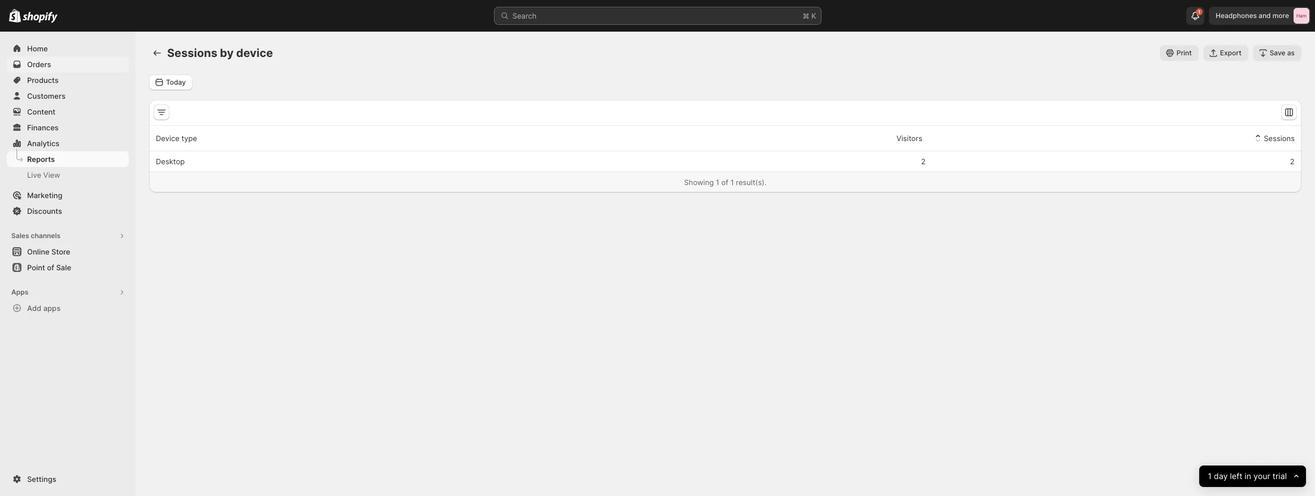 Task type: describe. For each thing, give the bounding box(es) containing it.
live view link
[[7, 167, 129, 183]]

save
[[1270, 49, 1285, 57]]

visitors
[[896, 134, 922, 143]]

apps
[[43, 304, 60, 313]]

export
[[1220, 49, 1241, 57]]

reports link
[[7, 151, 129, 167]]

sales
[[11, 232, 29, 240]]

device
[[236, 46, 273, 60]]

headphones and more image
[[1294, 8, 1309, 24]]

view
[[43, 171, 60, 180]]

finances
[[27, 123, 59, 132]]

print
[[1177, 49, 1192, 57]]

today
[[166, 78, 186, 86]]

desktop
[[156, 157, 185, 166]]

⌘ k
[[803, 11, 816, 20]]

day
[[1214, 471, 1228, 481]]

finances link
[[7, 120, 129, 136]]

result(s).
[[736, 178, 766, 187]]

2 2 from the left
[[1290, 157, 1295, 166]]

live view
[[27, 171, 60, 180]]

marketing link
[[7, 187, 129, 203]]

add
[[27, 304, 41, 313]]

left
[[1230, 471, 1242, 481]]

content
[[27, 107, 55, 116]]

visitors button
[[883, 128, 924, 149]]

sales channels
[[11, 232, 60, 240]]

sessions for sessions by device
[[167, 46, 217, 60]]

live
[[27, 171, 41, 180]]

1 day left in your trial button
[[1199, 466, 1306, 487]]

trial
[[1272, 471, 1287, 481]]

by
[[220, 46, 234, 60]]

apps
[[11, 288, 28, 296]]

content link
[[7, 104, 129, 120]]

1 day left in your trial
[[1208, 471, 1287, 481]]

save as
[[1270, 49, 1295, 57]]

point
[[27, 263, 45, 272]]

device type button
[[154, 128, 210, 149]]

device
[[156, 134, 179, 143]]

home link
[[7, 41, 129, 56]]

1 left result(s).
[[730, 178, 734, 187]]

0 horizontal spatial shopify image
[[9, 9, 21, 23]]

print button
[[1160, 45, 1199, 61]]

showing 1 of 1 result(s).
[[684, 178, 766, 187]]

search
[[512, 11, 537, 20]]

device type
[[156, 134, 197, 143]]

export button
[[1203, 45, 1248, 61]]

online
[[27, 247, 49, 256]]

point of sale button
[[0, 260, 136, 276]]

⌘
[[803, 11, 809, 20]]

analytics link
[[7, 136, 129, 151]]



Task type: vqa. For each thing, say whether or not it's contained in the screenshot.
Tooltip
no



Task type: locate. For each thing, give the bounding box(es) containing it.
sessions
[[167, 46, 217, 60], [1264, 134, 1295, 143]]

online store button
[[0, 244, 136, 260]]

products link
[[7, 72, 129, 88]]

store
[[51, 247, 70, 256]]

0 horizontal spatial sessions
[[167, 46, 217, 60]]

online store
[[27, 247, 70, 256]]

point of sale link
[[7, 260, 129, 276]]

1 vertical spatial of
[[47, 263, 54, 272]]

discounts
[[27, 207, 62, 216]]

add apps
[[27, 304, 60, 313]]

1 right showing at right
[[716, 178, 719, 187]]

customers
[[27, 91, 65, 101]]

headphones
[[1216, 11, 1257, 20]]

1 button
[[1186, 7, 1204, 25]]

type
[[182, 134, 197, 143]]

sessions button
[[1251, 128, 1296, 149]]

point of sale
[[27, 263, 71, 272]]

2
[[921, 157, 926, 166], [1290, 157, 1295, 166]]

1 vertical spatial sessions
[[1264, 134, 1295, 143]]

settings
[[27, 475, 56, 484]]

0 horizontal spatial 2
[[921, 157, 926, 166]]

shopify image
[[9, 9, 21, 23], [23, 12, 58, 23]]

headphones and more
[[1216, 11, 1289, 20]]

settings link
[[7, 471, 129, 487]]

online store link
[[7, 244, 129, 260]]

and
[[1259, 11, 1271, 20]]

1 horizontal spatial shopify image
[[23, 12, 58, 23]]

showing
[[684, 178, 714, 187]]

1 horizontal spatial 2
[[1290, 157, 1295, 166]]

1 inside '1 day left in your trial' dropdown button
[[1208, 471, 1211, 481]]

0 horizontal spatial of
[[47, 263, 54, 272]]

channels
[[31, 232, 60, 240]]

1 horizontal spatial sessions
[[1264, 134, 1295, 143]]

add apps button
[[7, 300, 129, 316]]

analytics
[[27, 139, 59, 148]]

products
[[27, 76, 59, 85]]

today button
[[149, 75, 193, 90]]

sessions for sessions
[[1264, 134, 1295, 143]]

marketing
[[27, 191, 62, 200]]

in
[[1244, 471, 1251, 481]]

apps button
[[7, 285, 129, 300]]

1 left day
[[1208, 471, 1211, 481]]

sessions by device
[[167, 46, 273, 60]]

your
[[1253, 471, 1270, 481]]

customers link
[[7, 88, 129, 104]]

0 vertical spatial sessions
[[167, 46, 217, 60]]

as
[[1287, 49, 1295, 57]]

0 vertical spatial of
[[721, 178, 728, 187]]

sales channels button
[[7, 228, 129, 244]]

orders link
[[7, 56, 129, 72]]

more
[[1273, 11, 1289, 20]]

k
[[811, 11, 816, 20]]

2 down sessions button
[[1290, 157, 1295, 166]]

of inside button
[[47, 263, 54, 272]]

sale
[[56, 263, 71, 272]]

save as button
[[1253, 45, 1301, 61]]

1 left headphones
[[1198, 9, 1200, 15]]

reports
[[27, 155, 55, 164]]

1 inside 1 dropdown button
[[1198, 9, 1200, 15]]

2 down visitors
[[921, 157, 926, 166]]

1
[[1198, 9, 1200, 15], [716, 178, 719, 187], [730, 178, 734, 187], [1208, 471, 1211, 481]]

of right showing at right
[[721, 178, 728, 187]]

discounts link
[[7, 203, 129, 219]]

sessions inside sessions button
[[1264, 134, 1295, 143]]

orders
[[27, 60, 51, 69]]

of
[[721, 178, 728, 187], [47, 263, 54, 272]]

1 horizontal spatial of
[[721, 178, 728, 187]]

of left sale
[[47, 263, 54, 272]]

home
[[27, 44, 48, 53]]

1 2 from the left
[[921, 157, 926, 166]]



